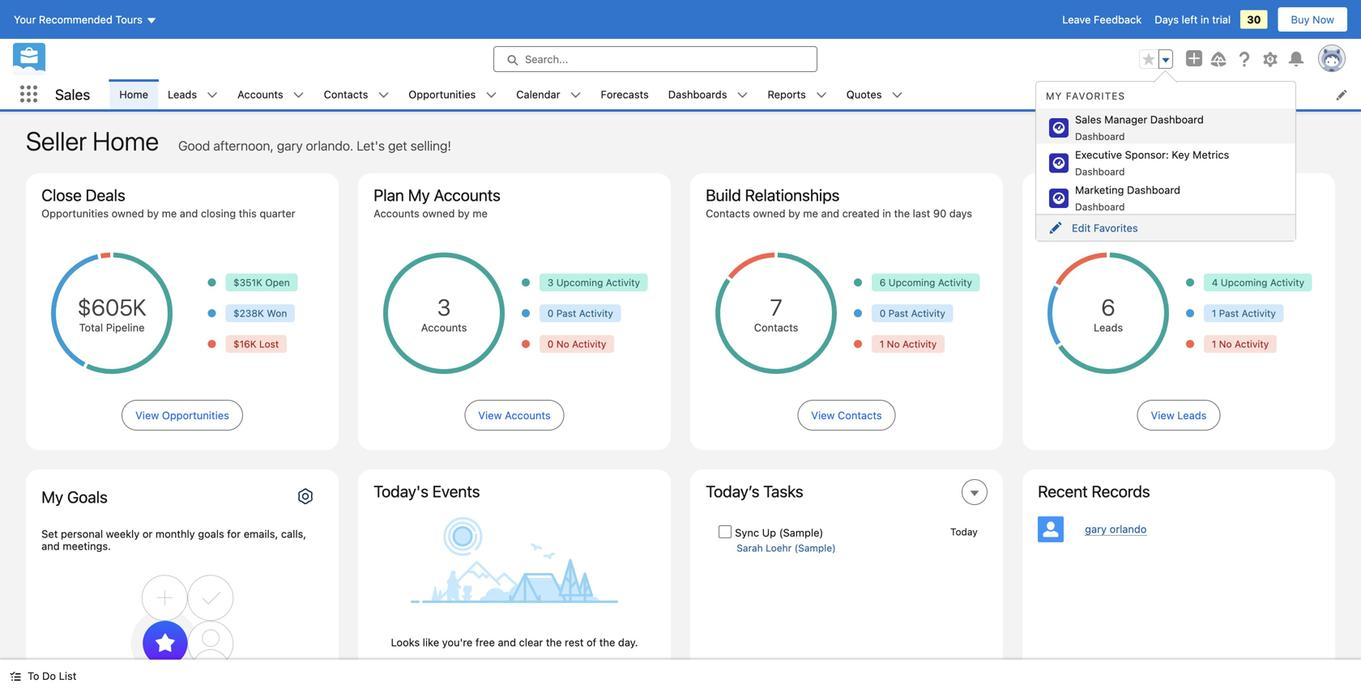 Task type: vqa. For each thing, say whether or not it's contained in the screenshot.
cell
no



Task type: describe. For each thing, give the bounding box(es) containing it.
3 for 3 accounts
[[437, 294, 451, 321]]

1 vertical spatial gary
[[1085, 523, 1107, 536]]

dashboards link
[[659, 79, 737, 109]]

1 no activity for 7
[[880, 339, 937, 350]]

by for 7
[[789, 207, 800, 220]]

$605k
[[77, 294, 146, 321]]

past for 3
[[556, 308, 576, 319]]

view leads
[[1151, 410, 1207, 422]]

my goals
[[41, 488, 108, 507]]

text default image for contacts
[[378, 90, 389, 101]]

$16k lost
[[233, 339, 279, 350]]

list
[[59, 671, 76, 683]]

view for $605k
[[135, 410, 159, 422]]

past for 7
[[889, 308, 909, 319]]

edit favorites
[[1072, 222, 1138, 234]]

sponsor:
[[1125, 149, 1169, 161]]

list containing home
[[110, 79, 1361, 109]]

edit favorites link
[[1036, 215, 1296, 241]]

0 past activity for 7
[[880, 308, 946, 319]]

today's tasks
[[706, 482, 804, 501]]

let's
[[357, 138, 385, 154]]

2 vertical spatial opportunities
[[162, 410, 229, 422]]

$16k
[[233, 339, 257, 350]]

clear
[[519, 637, 543, 649]]

calls
[[154, 523, 176, 534]]

do
[[42, 671, 56, 683]]

day.
[[618, 637, 638, 649]]

to do list
[[28, 671, 76, 683]]

opportunities owned by me and closing this quarter
[[41, 207, 295, 220]]

afternoon,
[[213, 138, 274, 154]]

Meetings text field
[[189, 538, 323, 567]]

and inside set personal weekly or monthly goals for emails, calls, and meetings.
[[41, 541, 60, 553]]

in for 6
[[1200, 207, 1209, 220]]

sales for sales
[[55, 86, 90, 103]]

view for 3
[[478, 410, 502, 422]]

calls,
[[281, 528, 306, 541]]

monthly
[[156, 528, 195, 541]]

6 upcoming activity
[[880, 277, 972, 288]]

your recommended tours button
[[13, 6, 158, 32]]

user image
[[1038, 517, 1064, 543]]

1 vertical spatial (sample)
[[795, 543, 836, 554]]

opportunities for opportunities
[[409, 88, 476, 100]]

7
[[770, 294, 783, 321]]

tours
[[115, 13, 143, 26]]

close deals
[[41, 186, 125, 205]]

your
[[14, 13, 36, 26]]

of
[[587, 637, 597, 649]]

90
[[933, 207, 947, 220]]

forecasts
[[601, 88, 649, 100]]

view opportunities
[[135, 410, 229, 422]]

opportunities link
[[399, 79, 486, 109]]

$238k won
[[233, 308, 287, 319]]

opportunities for opportunities owned by me and closing this quarter
[[41, 207, 109, 220]]

owned for $605k
[[112, 207, 144, 220]]

1 for 6
[[1212, 339, 1217, 350]]

loehr
[[766, 543, 792, 554]]

for
[[227, 528, 241, 541]]

sync
[[735, 527, 759, 539]]

search...
[[525, 53, 568, 65]]

accounts owned by me
[[374, 207, 488, 220]]

goals for set goals
[[255, 482, 296, 501]]

this
[[239, 207, 257, 220]]

recent
[[1038, 482, 1088, 501]]

1 vertical spatial home
[[93, 126, 159, 156]]

quarter
[[260, 207, 295, 220]]

trial
[[1212, 13, 1231, 26]]

in right "left"
[[1201, 13, 1210, 26]]

no for 3
[[556, 339, 569, 350]]

orlando.
[[306, 138, 353, 154]]

view for 7
[[811, 410, 835, 422]]

looks like you're free and clear the rest of the day.
[[391, 637, 638, 649]]

3 for 3 upcoming activity
[[548, 277, 554, 288]]

set goals
[[255, 482, 323, 501]]

manager
[[1105, 113, 1148, 126]]

forecasts link
[[591, 79, 659, 109]]

quotes link
[[837, 79, 892, 109]]

me for 7
[[803, 207, 818, 220]]

today's events
[[374, 482, 480, 501]]

in for 7
[[883, 207, 891, 220]]

0 vertical spatial (sample)
[[779, 527, 824, 539]]

leads list item
[[158, 79, 228, 109]]

contacts inside list item
[[324, 88, 368, 100]]

me for 6
[[1121, 207, 1136, 220]]

my for my goals
[[41, 488, 63, 507]]

won
[[267, 308, 287, 319]]

1 horizontal spatial pipeline
[[1077, 186, 1133, 205]]

open
[[265, 277, 290, 288]]

upcoming for 3
[[556, 277, 603, 288]]

days for 6
[[1267, 207, 1290, 220]]

and right free at bottom
[[498, 637, 516, 649]]

1 no activity for 6
[[1212, 339, 1269, 350]]

personal
[[61, 528, 103, 541]]

opportunities list item
[[399, 79, 507, 109]]

days
[[1155, 13, 1179, 26]]

close
[[41, 186, 82, 205]]

6 for 6 leads
[[1102, 294, 1116, 321]]

text default image for reports
[[816, 90, 827, 101]]

edit
[[1072, 222, 1091, 234]]

meetings.
[[63, 541, 111, 553]]

calendar link
[[507, 79, 570, 109]]

reports
[[768, 88, 806, 100]]

1 past activity
[[1212, 308, 1276, 319]]

accounts list item
[[228, 79, 314, 109]]

left
[[1182, 13, 1198, 26]]

the down metrics
[[1211, 207, 1227, 220]]

key
[[1172, 149, 1190, 161]]

plan
[[374, 186, 404, 205]]

leads link
[[158, 79, 207, 109]]

view accounts
[[478, 410, 551, 422]]

text default image for dashboards
[[737, 90, 748, 101]]

last for 6
[[1230, 207, 1248, 220]]

no for 6
[[1219, 339, 1232, 350]]

today's
[[706, 482, 760, 501]]

leads inside leads link
[[168, 88, 197, 100]]

rest
[[565, 637, 584, 649]]

and for 7
[[821, 207, 840, 220]]

no for 7
[[887, 339, 900, 350]]

sales for sales manager dashboard dashboard
[[1075, 113, 1102, 126]]

favorites for edit favorites
[[1094, 222, 1138, 234]]

calendar
[[516, 88, 560, 100]]

text default image
[[10, 671, 21, 683]]

0 no activity
[[548, 339, 606, 350]]

like
[[423, 637, 439, 649]]

seller
[[26, 126, 87, 156]]

dashboards
[[668, 88, 727, 100]]

seller home
[[26, 126, 159, 156]]

the left rest
[[546, 637, 562, 649]]



Task type: locate. For each thing, give the bounding box(es) containing it.
text default image for quotes
[[892, 90, 903, 101]]

owned down 'deals'
[[112, 207, 144, 220]]

and for $605k
[[180, 207, 198, 220]]

last up 4 upcoming activity
[[1230, 207, 1248, 220]]

favorites for my favorites
[[1066, 90, 1126, 102]]

0 horizontal spatial past
[[556, 308, 576, 319]]

$351k
[[233, 277, 263, 288]]

lost
[[259, 339, 279, 350]]

0 horizontal spatial no
[[556, 339, 569, 350]]

build up edit
[[1038, 186, 1074, 205]]

0 vertical spatial set
[[299, 482, 323, 501]]

sales
[[55, 86, 90, 103], [1075, 113, 1102, 126]]

1 vertical spatial favorites
[[1094, 222, 1138, 234]]

leads inside view leads link
[[1178, 410, 1207, 422]]

no down the "3 upcoming activity"
[[556, 339, 569, 350]]

closing
[[201, 207, 236, 220]]

sales up seller
[[55, 86, 90, 103]]

owned for 3
[[422, 207, 455, 220]]

1 vertical spatial sales
[[1075, 113, 1102, 126]]

by for 6
[[1106, 207, 1118, 220]]

list
[[110, 79, 1361, 109]]

last
[[913, 207, 931, 220], [1230, 207, 1248, 220]]

text default image up let's
[[378, 90, 389, 101]]

leave feedback
[[1063, 13, 1142, 26]]

no down 1 past activity
[[1219, 339, 1232, 350]]

1 horizontal spatial 0 past activity
[[880, 308, 946, 319]]

5 text default image from the left
[[570, 90, 581, 101]]

owned down build relationships
[[753, 207, 786, 220]]

0 horizontal spatial 6
[[880, 277, 886, 288]]

set up 'meetings'
[[299, 482, 323, 501]]

2 past from the left
[[889, 308, 909, 319]]

0 vertical spatial 6
[[880, 277, 886, 288]]

1 horizontal spatial goals
[[255, 482, 296, 501]]

set inside set personal weekly or monthly goals for emails, calls, and meetings.
[[41, 528, 58, 541]]

text default image inside 'reports' list item
[[816, 90, 827, 101]]

8 text default image from the left
[[892, 90, 903, 101]]

text default image left accounts 'link'
[[207, 90, 218, 101]]

1 vertical spatial 3
[[437, 294, 451, 321]]

buy now
[[1291, 13, 1335, 26]]

6 for 6 upcoming activity
[[880, 277, 886, 288]]

favorites
[[1066, 90, 1126, 102], [1094, 222, 1138, 234]]

owned for 7
[[753, 207, 786, 220]]

created for 7
[[842, 207, 880, 220]]

3 me from the left
[[803, 207, 818, 220]]

4
[[1212, 277, 1218, 288]]

6 text default image from the left
[[737, 90, 748, 101]]

2 build from the left
[[1038, 186, 1074, 205]]

0 horizontal spatial gary
[[277, 138, 303, 154]]

goals up personal
[[67, 488, 108, 507]]

2 owned from the left
[[422, 207, 455, 220]]

4 me from the left
[[1121, 207, 1136, 220]]

text default image for calendar
[[570, 90, 581, 101]]

owned for 6
[[1070, 207, 1103, 220]]

3
[[548, 277, 554, 288], [437, 294, 451, 321]]

no down 6 upcoming activity
[[887, 339, 900, 350]]

text default image inside opportunities 'list item'
[[486, 90, 497, 101]]

4 view from the left
[[1151, 410, 1175, 422]]

and down relationships
[[821, 207, 840, 220]]

1 horizontal spatial 6
[[1102, 294, 1116, 321]]

4 by from the left
[[1106, 207, 1118, 220]]

3 upcoming activity
[[548, 277, 640, 288]]

home left leads link on the top of the page
[[119, 88, 148, 100]]

1 horizontal spatial past
[[889, 308, 909, 319]]

0 horizontal spatial set
[[41, 528, 58, 541]]

1 for 7
[[880, 339, 884, 350]]

0 horizontal spatial pipeline
[[106, 322, 145, 334]]

1 horizontal spatial last
[[1230, 207, 1248, 220]]

build for 7
[[706, 186, 741, 205]]

view contacts link
[[798, 400, 896, 431]]

1 vertical spatial my
[[408, 186, 430, 205]]

gary left orlando.
[[277, 138, 303, 154]]

Emails text field
[[189, 595, 323, 624]]

0 horizontal spatial my
[[41, 488, 63, 507]]

created for 6
[[1160, 207, 1197, 220]]

text default image inside "quotes" list item
[[892, 90, 903, 101]]

0 vertical spatial favorites
[[1066, 90, 1126, 102]]

dashboard inside executive sponsor: key metrics dashboard
[[1075, 166, 1125, 177]]

opportunities inside 'list item'
[[409, 88, 476, 100]]

build for 6
[[1038, 186, 1074, 205]]

by left closing
[[147, 207, 159, 220]]

me up the edit favorites
[[1121, 207, 1136, 220]]

set for set goals
[[299, 482, 323, 501]]

$605k total pipeline
[[77, 294, 146, 334]]

text default image inside dashboards list item
[[737, 90, 748, 101]]

dashboard down 'executive'
[[1075, 166, 1125, 177]]

by down plan my accounts
[[458, 207, 470, 220]]

past up 0 no activity
[[556, 308, 576, 319]]

sales down my favorites at the top right of page
[[1075, 113, 1102, 126]]

3 by from the left
[[789, 207, 800, 220]]

set for set personal weekly or monthly goals for emails, calls, and meetings.
[[41, 528, 58, 541]]

text default image for accounts
[[293, 90, 304, 101]]

my for my favorites
[[1046, 90, 1063, 102]]

2 1 no activity from the left
[[1212, 339, 1269, 350]]

30 right "trial" at the top right
[[1247, 13, 1261, 26]]

records
[[1092, 482, 1150, 501]]

past
[[556, 308, 576, 319], [889, 308, 909, 319], [1219, 308, 1239, 319]]

sales manager dashboard dashboard
[[1075, 113, 1204, 142]]

1 horizontal spatial created
[[1160, 207, 1197, 220]]

0 down 6 upcoming activity
[[880, 308, 886, 319]]

buy now button
[[1278, 6, 1348, 32]]

quotes list item
[[837, 79, 913, 109]]

accounts inside 'link'
[[238, 88, 283, 100]]

sync up (sample) sarah loehr (sample)
[[735, 527, 836, 554]]

0 for 3
[[548, 308, 554, 319]]

1 down 6 upcoming activity
[[880, 339, 884, 350]]

0 past activity down 6 upcoming activity
[[880, 308, 946, 319]]

1 upcoming from the left
[[556, 277, 603, 288]]

set personal weekly or monthly goals for emails, calls, and meetings.
[[41, 528, 306, 553]]

and down executive sponsor: key metrics dashboard
[[1138, 207, 1157, 220]]

created left 90
[[842, 207, 880, 220]]

0 past activity for 3
[[548, 308, 613, 319]]

past down 4 upcoming activity
[[1219, 308, 1239, 319]]

looks
[[391, 637, 420, 649]]

last left 90
[[913, 207, 931, 220]]

and left closing
[[180, 207, 198, 220]]

text default image left reports link
[[737, 90, 748, 101]]

total
[[79, 322, 103, 334]]

(sample)
[[779, 527, 824, 539], [795, 543, 836, 554]]

text default image right quotes
[[892, 90, 903, 101]]

by
[[147, 207, 159, 220], [458, 207, 470, 220], [789, 207, 800, 220], [1106, 207, 1118, 220]]

1 horizontal spatial set
[[299, 482, 323, 501]]

2 vertical spatial my
[[41, 488, 63, 507]]

leads owned by me and created in the last 30 days
[[1038, 207, 1290, 220]]

in left 90
[[883, 207, 891, 220]]

2 horizontal spatial my
[[1046, 90, 1063, 102]]

leave
[[1063, 13, 1091, 26]]

dashboard up 'executive'
[[1075, 131, 1125, 142]]

favorites up the manager
[[1066, 90, 1126, 102]]

0 horizontal spatial 0 past activity
[[548, 308, 613, 319]]

me down relationships
[[803, 207, 818, 220]]

tasks
[[764, 482, 804, 501]]

3 no from the left
[[1219, 339, 1232, 350]]

0 horizontal spatial opportunities
[[41, 207, 109, 220]]

past for 6
[[1219, 308, 1239, 319]]

recommended
[[39, 13, 112, 26]]

2 days from the left
[[1267, 207, 1290, 220]]

1 horizontal spatial my
[[408, 186, 430, 205]]

1 no from the left
[[556, 339, 569, 350]]

0 vertical spatial home
[[119, 88, 148, 100]]

view for 6
[[1151, 410, 1175, 422]]

events
[[433, 482, 480, 501]]

me left closing
[[162, 207, 177, 220]]

2 horizontal spatial upcoming
[[1221, 277, 1268, 288]]

by for 3
[[458, 207, 470, 220]]

favorites down marketing dashboard dashboard on the top
[[1094, 222, 1138, 234]]

contacts
[[324, 88, 368, 100], [706, 207, 750, 220], [754, 322, 799, 334], [838, 410, 882, 422]]

contacts list item
[[314, 79, 399, 109]]

the left 90
[[894, 207, 910, 220]]

home
[[119, 88, 148, 100], [93, 126, 159, 156]]

0 horizontal spatial last
[[913, 207, 931, 220]]

created down executive sponsor: key metrics dashboard
[[1160, 207, 1197, 220]]

2 no from the left
[[887, 339, 900, 350]]

accounts
[[238, 88, 283, 100], [434, 186, 501, 205], [374, 207, 420, 220], [421, 322, 467, 334], [505, 410, 551, 422]]

owned up edit
[[1070, 207, 1103, 220]]

1 past from the left
[[556, 308, 576, 319]]

0 horizontal spatial 3
[[437, 294, 451, 321]]

to
[[28, 671, 39, 683]]

2 text default image from the left
[[293, 90, 304, 101]]

0 vertical spatial gary
[[277, 138, 303, 154]]

calendar list item
[[507, 79, 591, 109]]

2 upcoming from the left
[[889, 277, 936, 288]]

executive
[[1075, 149, 1122, 161]]

recent records
[[1038, 482, 1150, 501]]

gary orlando link
[[1085, 523, 1147, 536]]

text default image inside contacts list item
[[378, 90, 389, 101]]

get
[[388, 138, 407, 154]]

0 past activity
[[548, 308, 613, 319], [880, 308, 946, 319]]

1 vertical spatial set
[[41, 528, 58, 541]]

4 text default image from the left
[[486, 90, 497, 101]]

days
[[950, 207, 972, 220], [1267, 207, 1290, 220]]

text default image left calendar link on the left of page
[[486, 90, 497, 101]]

1 vertical spatial 30
[[1251, 207, 1264, 220]]

1 horizontal spatial sales
[[1075, 113, 1102, 126]]

text default image inside calendar list item
[[570, 90, 581, 101]]

1 last from the left
[[913, 207, 931, 220]]

upcoming right 4
[[1221, 277, 1268, 288]]

free
[[476, 637, 495, 649]]

2 horizontal spatial no
[[1219, 339, 1232, 350]]

text default image right calendar
[[570, 90, 581, 101]]

my down leave
[[1046, 90, 1063, 102]]

upcoming
[[556, 277, 603, 288], [889, 277, 936, 288], [1221, 277, 1268, 288]]

text default image for leads
[[207, 90, 218, 101]]

days up 4 upcoming activity
[[1267, 207, 1290, 220]]

text default image inside the leads list item
[[207, 90, 218, 101]]

0 vertical spatial my
[[1046, 90, 1063, 102]]

1 vertical spatial 6
[[1102, 294, 1116, 321]]

0 horizontal spatial upcoming
[[556, 277, 603, 288]]

0 horizontal spatial sales
[[55, 86, 90, 103]]

2 horizontal spatial opportunities
[[409, 88, 476, 100]]

7 text default image from the left
[[816, 90, 827, 101]]

my up personal
[[41, 488, 63, 507]]

to do list button
[[0, 660, 86, 693]]

3 upcoming from the left
[[1221, 277, 1268, 288]]

1 vertical spatial opportunities
[[41, 207, 109, 220]]

dashboards list item
[[659, 79, 758, 109]]

1 horizontal spatial gary
[[1085, 523, 1107, 536]]

1 text default image from the left
[[207, 90, 218, 101]]

(sample) right the 'loehr'
[[795, 543, 836, 554]]

by up the edit favorites
[[1106, 207, 1118, 220]]

1 horizontal spatial 1 no activity
[[1212, 339, 1269, 350]]

0 down the "3 upcoming activity"
[[548, 339, 554, 350]]

0 for 7
[[880, 308, 886, 319]]

contacts link
[[314, 79, 378, 109]]

0 horizontal spatial created
[[842, 207, 880, 220]]

last for 7
[[913, 207, 931, 220]]

group
[[1139, 49, 1173, 69]]

past down 6 upcoming activity
[[889, 308, 909, 319]]

1 horizontal spatial upcoming
[[889, 277, 936, 288]]

sales inside sales manager dashboard dashboard
[[1075, 113, 1102, 126]]

me for $605k
[[162, 207, 177, 220]]

2 by from the left
[[458, 207, 470, 220]]

days left in trial
[[1155, 13, 1231, 26]]

0 vertical spatial opportunities
[[409, 88, 476, 100]]

favorites inside 'edit favorites' link
[[1094, 222, 1138, 234]]

buy
[[1291, 13, 1310, 26]]

by down relationships
[[789, 207, 800, 220]]

3 owned from the left
[[753, 207, 786, 220]]

2 me from the left
[[473, 207, 488, 220]]

goals for my goals
[[67, 488, 108, 507]]

pipeline
[[1077, 186, 1133, 205], [106, 322, 145, 334]]

1 owned from the left
[[112, 207, 144, 220]]

build left relationships
[[706, 186, 741, 205]]

upcoming for 6
[[1221, 277, 1268, 288]]

1 created from the left
[[842, 207, 880, 220]]

1 me from the left
[[162, 207, 177, 220]]

1 horizontal spatial no
[[887, 339, 900, 350]]

by for $605k
[[147, 207, 159, 220]]

0 up 0 no activity
[[548, 308, 554, 319]]

feedback
[[1094, 13, 1142, 26]]

good
[[178, 138, 210, 154]]

pipeline up the edit favorites
[[1077, 186, 1133, 205]]

0 horizontal spatial 1 no activity
[[880, 339, 937, 350]]

my up the 'accounts owned by me' at the top of the page
[[408, 186, 430, 205]]

6 leads
[[1094, 294, 1123, 334]]

pipeline inside $605k total pipeline
[[106, 322, 145, 334]]

0 horizontal spatial days
[[950, 207, 972, 220]]

set left personal
[[41, 528, 58, 541]]

contacts owned by me and created in the last 90 days
[[706, 207, 972, 220]]

(sample) up sarah loehr (sample) link
[[779, 527, 824, 539]]

relationships
[[745, 186, 840, 205]]

me down plan my accounts
[[473, 207, 488, 220]]

upcoming up 0 no activity
[[556, 277, 603, 288]]

dashboard down the marketing
[[1075, 201, 1125, 213]]

dashboard
[[1151, 113, 1204, 126], [1075, 131, 1125, 142], [1075, 166, 1125, 177], [1127, 184, 1181, 196], [1075, 201, 1125, 213]]

1 by from the left
[[147, 207, 159, 220]]

1 view from the left
[[135, 410, 159, 422]]

you're
[[442, 637, 473, 649]]

list box containing sales manager dashboard
[[1036, 83, 1296, 214]]

pipeline down $605k
[[106, 322, 145, 334]]

1 horizontal spatial 3
[[548, 277, 554, 288]]

1 1 no activity from the left
[[880, 339, 937, 350]]

2 last from the left
[[1230, 207, 1248, 220]]

1 vertical spatial pipeline
[[106, 322, 145, 334]]

gary
[[277, 138, 303, 154], [1085, 523, 1107, 536]]

days for 7
[[950, 207, 972, 220]]

dashboard up leads owned by me and created in the last 30 days
[[1127, 184, 1181, 196]]

list box
[[1036, 83, 1296, 214]]

owned down plan my accounts
[[422, 207, 455, 220]]

1 0 past activity from the left
[[548, 308, 613, 319]]

gary left orlando
[[1085, 523, 1107, 536]]

sarah
[[737, 543, 763, 554]]

home down home link
[[93, 126, 159, 156]]

upcoming for 7
[[889, 277, 936, 288]]

$351k open
[[233, 277, 290, 288]]

1 days from the left
[[950, 207, 972, 220]]

6 inside 6 leads
[[1102, 294, 1116, 321]]

today's
[[374, 482, 429, 501]]

good afternoon, gary orlando. let's get selling!
[[178, 138, 451, 154]]

view
[[135, 410, 159, 422], [478, 410, 502, 422], [811, 410, 835, 422], [1151, 410, 1175, 422]]

3 view from the left
[[811, 410, 835, 422]]

text default image
[[207, 90, 218, 101], [293, 90, 304, 101], [378, 90, 389, 101], [486, 90, 497, 101], [570, 90, 581, 101], [737, 90, 748, 101], [816, 90, 827, 101], [892, 90, 903, 101]]

1 no activity down 1 past activity
[[1212, 339, 1269, 350]]

my favorites
[[1046, 90, 1126, 102]]

me for 3
[[473, 207, 488, 220]]

30 up 4 upcoming activity
[[1251, 207, 1264, 220]]

up
[[762, 527, 776, 539]]

executive sponsor: key metrics dashboard
[[1075, 149, 1230, 177]]

0 vertical spatial pipeline
[[1077, 186, 1133, 205]]

today
[[951, 527, 978, 538]]

2 horizontal spatial past
[[1219, 308, 1239, 319]]

1 horizontal spatial build
[[1038, 186, 1074, 205]]

1 down 4
[[1212, 308, 1217, 319]]

text default image left contacts link
[[293, 90, 304, 101]]

0 past activity up 0 no activity
[[548, 308, 613, 319]]

1 down 1 past activity
[[1212, 339, 1217, 350]]

Calls text field
[[41, 538, 176, 567]]

and left personal
[[41, 541, 60, 553]]

1 no activity down 6 upcoming activity
[[880, 339, 937, 350]]

marketing dashboard dashboard
[[1075, 184, 1181, 213]]

upcoming down 90
[[889, 277, 936, 288]]

0 vertical spatial sales
[[55, 86, 90, 103]]

goals up emails,
[[255, 482, 296, 501]]

the right 'of'
[[599, 637, 615, 649]]

dashboard up key on the top of the page
[[1151, 113, 1204, 126]]

2 0 past activity from the left
[[880, 308, 946, 319]]

1 horizontal spatial opportunities
[[162, 410, 229, 422]]

and for 6
[[1138, 207, 1157, 220]]

sarah loehr (sample) link
[[737, 543, 836, 555]]

text default image right reports on the top right of page
[[816, 90, 827, 101]]

2 view from the left
[[478, 410, 502, 422]]

emails,
[[244, 528, 278, 541]]

2 created from the left
[[1160, 207, 1197, 220]]

4 upcoming activity
[[1212, 277, 1305, 288]]

3 inside the 3 accounts
[[437, 294, 451, 321]]

1 build from the left
[[706, 186, 741, 205]]

0 vertical spatial 3
[[548, 277, 554, 288]]

3 past from the left
[[1219, 308, 1239, 319]]

text default image inside accounts list item
[[293, 90, 304, 101]]

4 owned from the left
[[1070, 207, 1103, 220]]

0 vertical spatial 30
[[1247, 13, 1261, 26]]

30
[[1247, 13, 1261, 26], [1251, 207, 1264, 220]]

days right 90
[[950, 207, 972, 220]]

1 horizontal spatial days
[[1267, 207, 1290, 220]]

reports list item
[[758, 79, 837, 109]]

0 horizontal spatial goals
[[67, 488, 108, 507]]

3 text default image from the left
[[378, 90, 389, 101]]

text default image for opportunities
[[486, 90, 497, 101]]

build pipeline
[[1038, 186, 1133, 205]]

view opportunities link
[[122, 400, 243, 431]]

build
[[706, 186, 741, 205], [1038, 186, 1074, 205]]

view accounts link
[[465, 400, 565, 431]]

in down metrics
[[1200, 207, 1209, 220]]

marketing
[[1075, 184, 1124, 196]]

0 horizontal spatial build
[[706, 186, 741, 205]]

plan my accounts
[[374, 186, 501, 205]]



